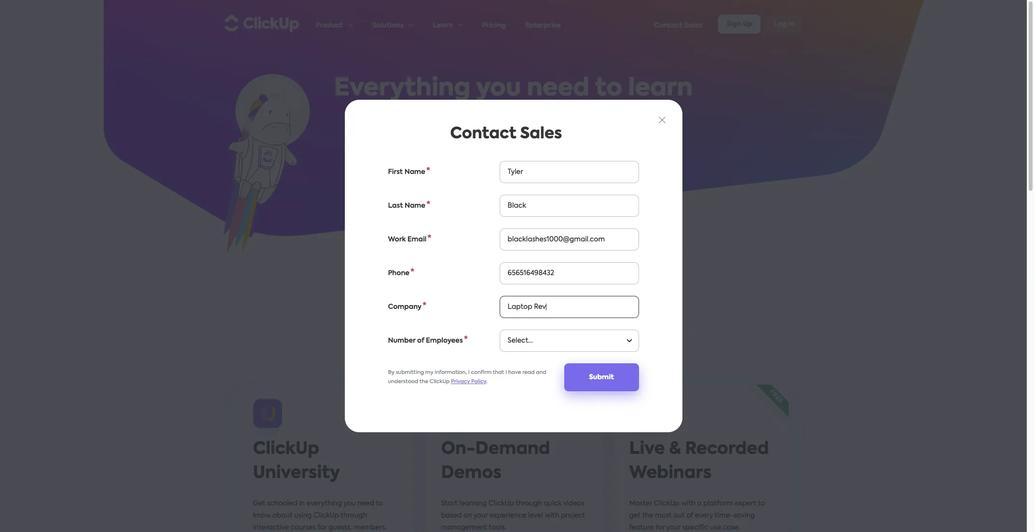 Task type: describe. For each thing, give the bounding box(es) containing it.
schooled
[[267, 501, 297, 508]]

submitting
[[396, 371, 424, 376]]

out
[[674, 513, 685, 520]]

the inside 'by submitting my information, i confirm that i have read and understood the clickup'
[[420, 380, 428, 385]]

contact
[[450, 126, 517, 142]]

learning
[[460, 501, 487, 508]]

specific
[[683, 525, 709, 532]]

expert
[[735, 501, 757, 508]]

first name
[[388, 169, 425, 176]]

university
[[253, 466, 340, 482]]

case.
[[723, 525, 740, 532]]

tools.
[[489, 525, 507, 532]]

project
[[561, 513, 585, 520]]

understood
[[388, 380, 418, 385]]

most
[[655, 513, 672, 520]]

that
[[493, 371, 504, 376]]

your inside master clickup with a platform expert to get the most out of every               time-saving feature for your specific use case.
[[667, 525, 681, 532]]

feature
[[629, 525, 654, 532]]

phone
[[388, 270, 410, 277]]

name for first name
[[405, 169, 425, 176]]

to for clickup university
[[376, 501, 383, 508]]

clickup, all in one place.
[[364, 110, 663, 134]]

for inside master clickup with a platform expert to get the most out of every               time-saving feature for your specific use case.
[[656, 525, 665, 532]]

clickup inside the clickup university
[[253, 441, 319, 458]]

policy
[[471, 380, 486, 385]]

last
[[388, 203, 403, 209]]

work
[[388, 236, 406, 243]]

clickup inside 'by submitting my information, i confirm that i have read and understood the clickup'
[[430, 380, 450, 385]]

live & recorded webinars
[[629, 441, 769, 482]]

everything
[[307, 501, 342, 508]]

a
[[697, 501, 702, 508]]

information,
[[435, 371, 467, 376]]

through inside start learning clickup through quick videos based on your experience level               with project management tools.
[[516, 501, 542, 508]]

sales
[[520, 126, 562, 142]]

&
[[669, 441, 681, 458]]

clickup,
[[364, 110, 465, 134]]

saving
[[734, 513, 755, 520]]

work email
[[388, 236, 427, 243]]

in for schooled
[[299, 501, 305, 508]]

0 vertical spatial of
[[417, 338, 424, 344]]

employees
[[426, 338, 463, 344]]

first
[[388, 169, 403, 176]]

0 vertical spatial you
[[476, 77, 521, 101]]

courses
[[291, 525, 316, 532]]

level
[[528, 513, 543, 520]]

learn
[[628, 77, 693, 101]]

management
[[441, 525, 487, 532]]

start
[[441, 501, 458, 508]]

demand
[[476, 441, 550, 458]]

time-
[[715, 513, 734, 520]]

by submitting my information, i confirm that i have read and understood the clickup
[[388, 371, 547, 385]]

need inside the get schooled in everything you need to know about using clickup through interactive courses for guests, member
[[357, 501, 374, 508]]

every
[[695, 513, 713, 520]]

contact sales
[[450, 126, 562, 142]]

quick
[[544, 501, 562, 508]]

confirm
[[471, 371, 492, 376]]

get
[[629, 513, 641, 520]]

through inside the get schooled in everything you need to know about using clickup through interactive courses for guests, member
[[341, 513, 367, 520]]

with inside master clickup with a platform expert to get the most out of every               time-saving feature for your specific use case.
[[681, 501, 696, 508]]

have
[[508, 371, 521, 376]]

use
[[710, 525, 721, 532]]

guests,
[[329, 525, 352, 532]]

.
[[486, 380, 488, 385]]

place.
[[588, 110, 663, 134]]



Task type: locate. For each thing, give the bounding box(es) containing it.
* right employees at the bottom left of page
[[464, 336, 468, 344]]

in inside the get schooled in everything you need to know about using clickup through interactive courses for guests, member
[[299, 501, 305, 508]]

2 for from the left
[[656, 525, 665, 532]]

of right number
[[417, 338, 424, 344]]

0 horizontal spatial with
[[545, 513, 559, 520]]

need right everything
[[357, 501, 374, 508]]

for inside the get schooled in everything you need to know about using clickup through interactive courses for guests, member
[[318, 525, 327, 532]]

clickup inside the get schooled in everything you need to know about using clickup through interactive courses for guests, member
[[314, 513, 339, 520]]

you up all
[[476, 77, 521, 101]]

of
[[417, 338, 424, 344], [687, 513, 693, 520]]

the
[[420, 380, 428, 385], [642, 513, 654, 520]]

0 horizontal spatial through
[[341, 513, 367, 520]]

live
[[629, 441, 665, 458]]

1 horizontal spatial the
[[642, 513, 654, 520]]

your
[[474, 513, 488, 520], [667, 525, 681, 532]]

of right out
[[687, 513, 693, 520]]

start learning clickup through quick videos based on your experience level               with project management tools.
[[441, 501, 585, 532]]

read
[[523, 371, 535, 376]]

0 vertical spatial with
[[681, 501, 696, 508]]

* right company
[[423, 302, 427, 311]]

* for last name
[[427, 201, 431, 209]]

0 vertical spatial your
[[474, 513, 488, 520]]

clickup inside start learning clickup through quick videos based on your experience level               with project management tools.
[[489, 501, 514, 508]]

master clickup with a platform expert to get the most out of every               time-saving feature for your specific use case.
[[629, 501, 765, 532]]

1 horizontal spatial you
[[476, 77, 521, 101]]

the down 'my'
[[420, 380, 428, 385]]

to for live & recorded webinars
[[758, 501, 765, 508]]

* for work email
[[428, 235, 432, 243]]

clickup university
[[253, 441, 340, 482]]

you right everything
[[344, 501, 356, 508]]

platform
[[704, 501, 733, 508]]

using
[[294, 513, 312, 520]]

privacy policy .
[[451, 380, 488, 385]]

name right last
[[405, 203, 426, 209]]

0 horizontal spatial for
[[318, 525, 327, 532]]

* right the first name
[[426, 167, 430, 176]]

2 i from the left
[[506, 371, 507, 376]]

videos
[[563, 501, 585, 508]]

with
[[681, 501, 696, 508], [545, 513, 559, 520]]

* for first name
[[426, 167, 430, 176]]

None text field
[[500, 161, 639, 183], [500, 195, 639, 217], [500, 161, 639, 183], [500, 195, 639, 217]]

on
[[464, 513, 472, 520]]

through up level
[[516, 501, 542, 508]]

experience
[[490, 513, 527, 520]]

demos
[[441, 466, 502, 482]]

you
[[476, 77, 521, 101], [344, 501, 356, 508]]

need up the one
[[527, 77, 590, 101]]

email
[[408, 236, 427, 243]]

0 vertical spatial in
[[507, 110, 529, 134]]

of inside master clickup with a platform expert to get the most out of every               time-saving feature for your specific use case.
[[687, 513, 693, 520]]

0 horizontal spatial in
[[299, 501, 305, 508]]

2 horizontal spatial to
[[758, 501, 765, 508]]

one
[[535, 110, 582, 134]]

1 horizontal spatial with
[[681, 501, 696, 508]]

i
[[468, 371, 470, 376], [506, 371, 507, 376]]

1 vertical spatial your
[[667, 525, 681, 532]]

through
[[516, 501, 542, 508], [341, 513, 367, 520]]

0 horizontal spatial need
[[357, 501, 374, 508]]

in right all
[[507, 110, 529, 134]]

clickup up university
[[253, 441, 319, 458]]

your inside start learning clickup through quick videos based on your experience level               with project management tools.
[[474, 513, 488, 520]]

last name
[[388, 203, 426, 209]]

submit button
[[564, 364, 639, 392]]

* right email
[[428, 235, 432, 243]]

None text field
[[500, 296, 639, 318]]

webinars
[[629, 466, 712, 482]]

1 horizontal spatial for
[[656, 525, 665, 532]]

company
[[388, 304, 422, 311]]

* right phone
[[411, 269, 415, 277]]

0 vertical spatial through
[[516, 501, 542, 508]]

1 vertical spatial need
[[357, 501, 374, 508]]

* for number of employees
[[464, 336, 468, 344]]

for left guests,
[[318, 525, 327, 532]]

0 horizontal spatial of
[[417, 338, 424, 344]]

0 horizontal spatial you
[[344, 501, 356, 508]]

1 vertical spatial of
[[687, 513, 693, 520]]

list
[[316, 0, 654, 48]]

with left a
[[681, 501, 696, 508]]

in for all
[[507, 110, 529, 134]]

1 horizontal spatial i
[[506, 371, 507, 376]]

0 horizontal spatial your
[[474, 513, 488, 520]]

name right first
[[405, 169, 425, 176]]

1 vertical spatial the
[[642, 513, 654, 520]]

clickup up most
[[654, 501, 680, 508]]

the right get
[[642, 513, 654, 520]]

and
[[536, 371, 547, 376]]

for down most
[[656, 525, 665, 532]]

i up privacy policy . on the bottom left of page
[[468, 371, 470, 376]]

interactive
[[253, 525, 289, 532]]

number of employees
[[388, 338, 463, 344]]

1 i from the left
[[468, 371, 470, 376]]

* right last name
[[427, 201, 431, 209]]

1 vertical spatial in
[[299, 501, 305, 508]]

clickup
[[430, 380, 450, 385], [253, 441, 319, 458], [489, 501, 514, 508], [654, 501, 680, 508], [314, 513, 339, 520]]

1 horizontal spatial need
[[527, 77, 590, 101]]

2 name from the top
[[405, 203, 426, 209]]

know
[[253, 513, 271, 520]]

privacy policy link
[[451, 380, 486, 385]]

* for phone
[[411, 269, 415, 277]]

1 horizontal spatial through
[[516, 501, 542, 508]]

i right that
[[506, 371, 507, 376]]

None telephone field
[[500, 262, 639, 285]]

everything you need to learn
[[334, 77, 693, 101]]

submit
[[589, 374, 614, 381]]

recorded
[[685, 441, 769, 458]]

your down out
[[667, 525, 681, 532]]

based
[[441, 513, 462, 520]]

in up using
[[299, 501, 305, 508]]

* for company
[[423, 302, 427, 311]]

number
[[388, 338, 416, 344]]

clickup up experience
[[489, 501, 514, 508]]

1 vertical spatial you
[[344, 501, 356, 508]]

by
[[388, 371, 395, 376]]

to
[[595, 77, 623, 101], [376, 501, 383, 508], [758, 501, 765, 508]]

1 horizontal spatial in
[[507, 110, 529, 134]]

with down quick
[[545, 513, 559, 520]]

name for last name
[[405, 203, 426, 209]]

0 horizontal spatial the
[[420, 380, 428, 385]]

1 vertical spatial name
[[405, 203, 426, 209]]

1 name from the top
[[405, 169, 425, 176]]

through up guests,
[[341, 513, 367, 520]]

on-demand demos
[[441, 441, 550, 482]]

my
[[425, 371, 434, 376]]

1 vertical spatial through
[[341, 513, 367, 520]]

to inside the get schooled in everything you need to know about using clickup through interactive courses for guests, member
[[376, 501, 383, 508]]

1 horizontal spatial your
[[667, 525, 681, 532]]

0 vertical spatial the
[[420, 380, 428, 385]]

all
[[471, 110, 501, 134]]

0 vertical spatial need
[[527, 77, 590, 101]]

in
[[507, 110, 529, 134], [299, 501, 305, 508]]

clickup down everything
[[314, 513, 339, 520]]

name
[[405, 169, 425, 176], [405, 203, 426, 209]]

None email field
[[500, 229, 639, 251]]

on-
[[441, 441, 476, 458]]

to inside master clickup with a platform expert to get the most out of every               time-saving feature for your specific use case.
[[758, 501, 765, 508]]

1 horizontal spatial of
[[687, 513, 693, 520]]

0 horizontal spatial i
[[468, 371, 470, 376]]

need
[[527, 77, 590, 101], [357, 501, 374, 508]]

get schooled in everything you need to know about using clickup through interactive courses for guests, member
[[253, 501, 393, 533]]

1 for from the left
[[318, 525, 327, 532]]

about
[[273, 513, 293, 520]]

*
[[426, 167, 430, 176], [427, 201, 431, 209], [428, 235, 432, 243], [411, 269, 415, 277], [423, 302, 427, 311], [464, 336, 468, 344]]

get
[[253, 501, 265, 508]]

your right on
[[474, 513, 488, 520]]

everything
[[334, 77, 471, 101]]

you inside the get schooled in everything you need to know about using clickup through interactive courses for guests, member
[[344, 501, 356, 508]]

1 horizontal spatial to
[[595, 77, 623, 101]]

for
[[318, 525, 327, 532], [656, 525, 665, 532]]

with inside start learning clickup through quick videos based on your experience level               with project management tools.
[[545, 513, 559, 520]]

privacy
[[451, 380, 470, 385]]

1 vertical spatial with
[[545, 513, 559, 520]]

0 vertical spatial name
[[405, 169, 425, 176]]

master
[[629, 501, 652, 508]]

main navigation element
[[316, 0, 803, 48]]

clickup inside master clickup with a platform expert to get the most out of every               time-saving feature for your specific use case.
[[654, 501, 680, 508]]

0 horizontal spatial to
[[376, 501, 383, 508]]

clickup down 'my'
[[430, 380, 450, 385]]

the inside master clickup with a platform expert to get the most out of every               time-saving feature for your specific use case.
[[642, 513, 654, 520]]



Task type: vqa. For each thing, say whether or not it's contained in the screenshot.
the bottom be
no



